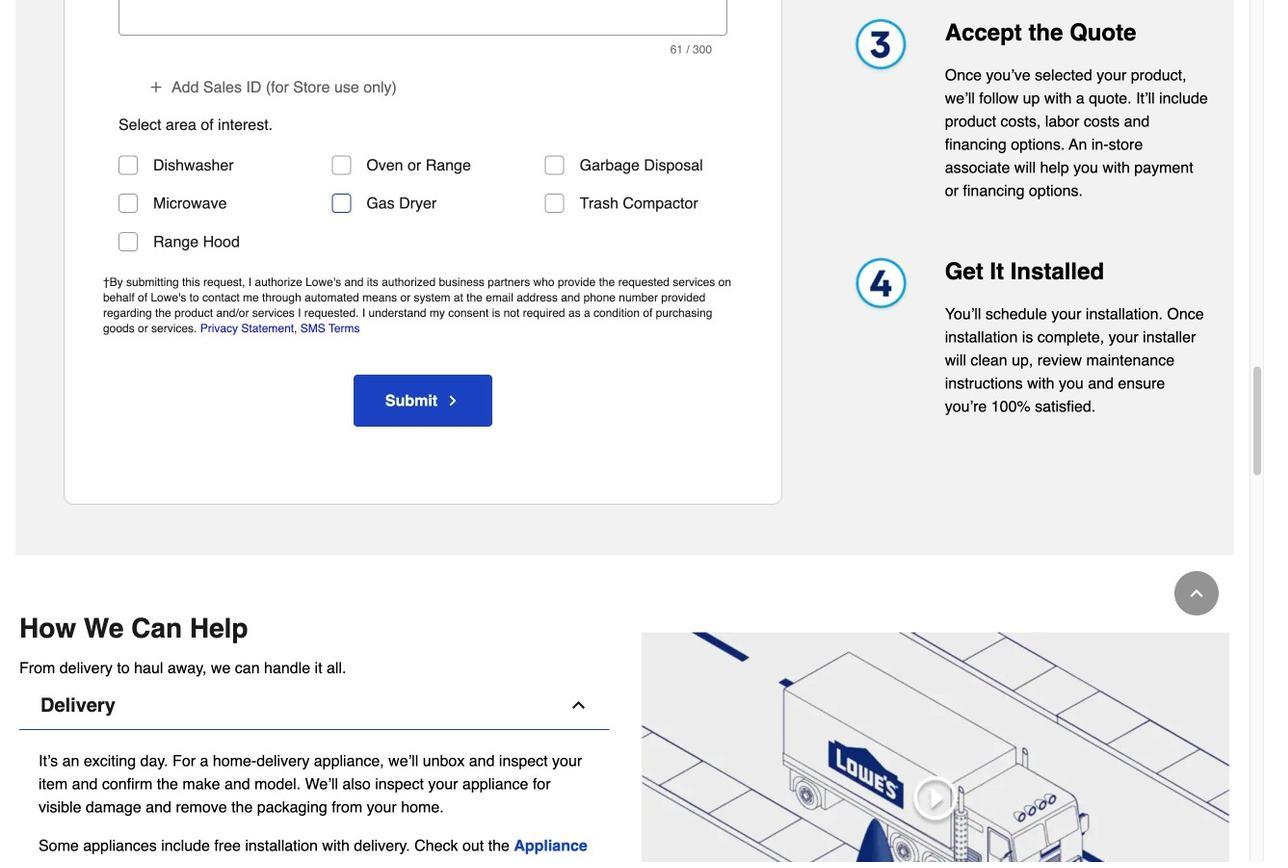 Task type: locate. For each thing, give the bounding box(es) containing it.
1 vertical spatial an icon of a number three. image
[[846, 256, 914, 317]]

chevron up image inside scroll to top element
[[1187, 584, 1206, 603]]

an icon of a number three. image
[[846, 17, 914, 78], [846, 256, 914, 317]]

1 vertical spatial chevron up image
[[569, 695, 588, 715]]

chevron up image
[[1187, 584, 1206, 603], [569, 695, 588, 715]]

1 horizontal spatial chevron up image
[[1187, 584, 1206, 603]]

scroll to top element
[[1174, 571, 1219, 616]]

0 vertical spatial an icon of a number three. image
[[846, 17, 914, 78]]

a video describing appliance delivery and steps you can take to help ensure a seamless delivery. image
[[640, 632, 1230, 862]]

chevron right image
[[445, 393, 461, 408]]

0 vertical spatial chevron up image
[[1187, 584, 1206, 603]]

0 horizontal spatial chevron up image
[[569, 695, 588, 715]]

1 an icon of a number three. image from the top
[[846, 17, 914, 78]]



Task type: vqa. For each thing, say whether or not it's contained in the screenshot.
A video describing appliance delivery and steps you can take to help ensure a seamless delivery. image
yes



Task type: describe. For each thing, give the bounding box(es) containing it.
plus image
[[148, 79, 164, 95]]

2 an icon of a number three. image from the top
[[846, 256, 914, 317]]



